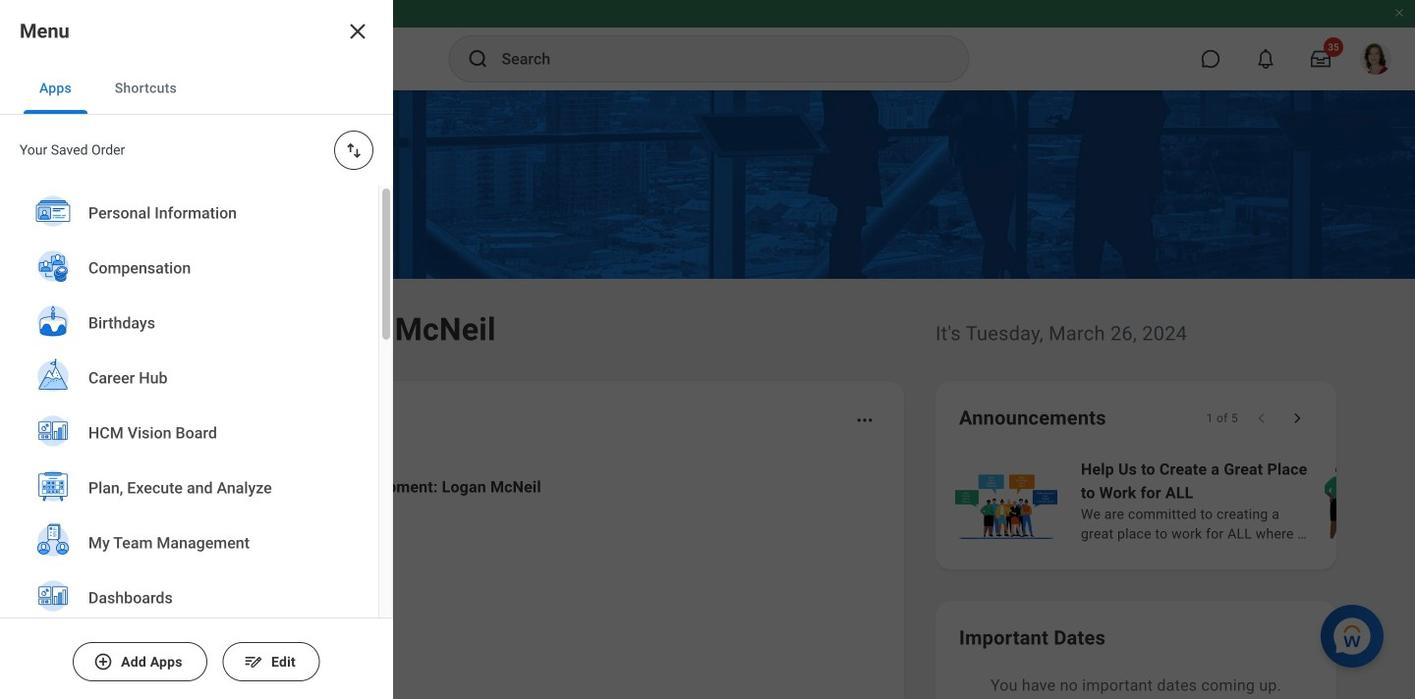 Task type: describe. For each thing, give the bounding box(es) containing it.
list inside global navigation dialog
[[0, 186, 378, 700]]

sort image
[[344, 141, 364, 160]]

global navigation dialog
[[0, 0, 393, 700]]

chevron right small image
[[1288, 409, 1307, 429]]

plus circle image
[[94, 653, 113, 672]]

chevron left small image
[[1252, 409, 1272, 429]]

inbox image
[[131, 593, 160, 622]]

close environment banner image
[[1394, 7, 1406, 19]]

book open image
[[131, 673, 160, 700]]



Task type: locate. For each thing, give the bounding box(es) containing it.
x image
[[346, 20, 370, 43]]

status
[[1207, 411, 1239, 427]]

search image
[[466, 47, 490, 71]]

banner
[[0, 0, 1416, 90]]

profile logan mcneil element
[[1349, 37, 1404, 81]]

text edit image
[[244, 653, 263, 672]]

inbox large image
[[1311, 49, 1331, 69]]

main content
[[0, 90, 1416, 700]]

list
[[0, 186, 378, 700], [952, 456, 1416, 547], [102, 460, 881, 700]]

tab list
[[0, 63, 393, 115]]

notifications large image
[[1256, 49, 1276, 69]]



Task type: vqa. For each thing, say whether or not it's contained in the screenshot.
chevron left small IMAGE
yes



